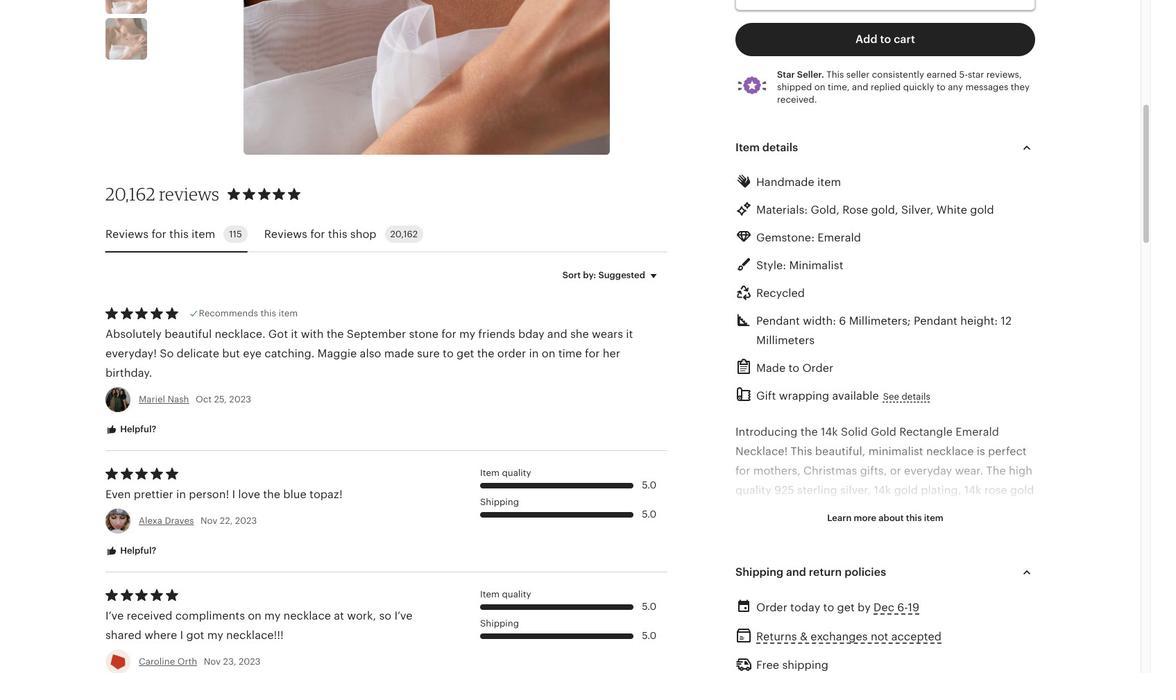 Task type: vqa. For each thing, say whether or not it's contained in the screenshot.
second • from the top of the Features • Made to Order • Material Options: High Quality 925 Sterling Silver, 14k gold plated , 14k rose gold plated , 14K Solid Gold an
yes



Task type: describe. For each thing, give the bounding box(es) containing it.
0 vertical spatial order
[[803, 361, 834, 375]]

high
[[1009, 464, 1033, 477]]

item quality for even prettier in person! i love the blue topaz!
[[480, 468, 532, 478]]

draves
[[165, 516, 194, 526]]

seller.
[[798, 69, 825, 80]]

1 vertical spatial order
[[757, 601, 788, 614]]

nash
[[168, 394, 189, 405]]

available
[[833, 389, 879, 402]]

star seller.
[[778, 69, 825, 80]]

and left unique
[[845, 522, 865, 536]]

mariel nash oct 25, 2023
[[139, 394, 251, 405]]

beautiful
[[165, 328, 212, 341]]

18k
[[881, 503, 898, 516]]

stunning
[[795, 522, 842, 536]]

this inside introducing the 14k solid gold rectangle emerald necklace! this beautiful, minimalist necklace is perfect for mothers, christmas gifts, or everyday wear. the high quality 925 sterling silver, 14k gold plating, 14k rose gold plating, 14k solid gold, and 18k solid gold make this necklace a stunning and unique piece of jewelry. get yours today!
[[988, 503, 1007, 516]]

alexa
[[139, 516, 162, 526]]

handmade
[[757, 175, 815, 189]]

12
[[1001, 314, 1012, 327]]

20,162 reviews
[[106, 184, 220, 205]]

item up got
[[279, 309, 298, 319]]

shipping for i've received compliments on my necklace at work, so i've shared where i got my necklace!!!
[[480, 618, 519, 629]]

is
[[977, 445, 986, 458]]

width:
[[803, 314, 837, 327]]

item left "115"
[[192, 228, 215, 241]]

accepted
[[892, 630, 942, 643]]

unique
[[868, 522, 905, 536]]

seller
[[847, 69, 870, 80]]

returns
[[757, 630, 797, 643]]

where
[[145, 629, 177, 642]]

23,
[[223, 657, 236, 667]]

925 inside features • made to order • material options: high quality 925 sterling silver, 14k gold plated , 14k rose gold plated , 14k solid gold an
[[906, 639, 926, 652]]

1 horizontal spatial gold,
[[872, 203, 899, 216]]

2 , from the left
[[916, 659, 919, 672]]

also
[[360, 347, 381, 360]]

1 i've from the left
[[106, 610, 124, 623]]

cart
[[894, 32, 916, 46]]

by:
[[583, 270, 597, 281]]

made inside features • made to order • material options: high quality 925 sterling silver, 14k gold plated , 14k rose gold plated , 14k solid gold an
[[743, 620, 772, 633]]

on inside absolutely beautiful necklace. got it with the september stone for my friends bday and she wears it everyday! so delicate but eye catching. maggie also made sure to get the order in on time for her birthday.
[[542, 347, 556, 360]]

returns & exchanges not accepted
[[757, 630, 942, 643]]

christmas
[[804, 464, 858, 477]]

height:
[[961, 314, 998, 327]]

reviews for this item
[[106, 228, 215, 241]]

0 vertical spatial plating,
[[921, 484, 962, 497]]

perfect
[[989, 445, 1027, 458]]

get inside absolutely beautiful necklace. got it with the september stone for my friends bday and she wears it everyday! so delicate but eye catching. maggie also made sure to get the order in on time for her birthday.
[[457, 347, 474, 360]]

millimeters;
[[850, 314, 911, 327]]

received
[[127, 610, 173, 623]]

on inside the i've received compliments on my necklace at work, so i've shared where i got my necklace!!!
[[248, 610, 262, 623]]

introducing the 14k solid gold rectangle emerald necklace! this beautiful, minimalist necklace is perfect for mothers, christmas gifts, or everyday wear. the high quality 925 sterling silver, 14k gold plating, 14k rose gold plating, 14k solid gold, and 18k solid gold make this necklace a stunning and unique piece of jewelry. get yours today!
[[736, 425, 1035, 555]]

free
[[757, 659, 780, 672]]

sort by: suggested
[[563, 270, 646, 281]]

2 • from the top
[[736, 639, 740, 652]]

6
[[840, 314, 847, 327]]

star
[[968, 69, 985, 80]]

the down friends
[[477, 347, 495, 360]]

to right today
[[824, 601, 835, 614]]

person!
[[189, 488, 229, 501]]

recommends
[[199, 309, 258, 319]]

any
[[948, 82, 964, 92]]

2 vertical spatial my
[[207, 629, 223, 642]]

shipping for even prettier in person! i love the blue topaz!
[[480, 497, 519, 507]]

absolutely beautiful necklace. got it with the september stone for my friends bday and she wears it everyday! so delicate but eye catching. maggie also made sure to get the order in on time for her birthday.
[[106, 328, 633, 380]]

with
[[301, 328, 324, 341]]

make
[[956, 503, 985, 516]]

jewelry.
[[954, 522, 994, 536]]

my inside absolutely beautiful necklace. got it with the september stone for my friends bday and she wears it everyday! so delicate but eye catching. maggie also made sure to get the order in on time for her birthday.
[[460, 328, 476, 341]]

birthday.
[[106, 367, 152, 380]]

topaz!
[[310, 488, 343, 501]]

reviews for reviews for this item
[[106, 228, 149, 241]]

0 vertical spatial i
[[232, 488, 235, 501]]

to down millimeters
[[789, 361, 800, 375]]

material
[[743, 639, 785, 652]]

reviews,
[[987, 69, 1022, 80]]

features • made to order • material options: high quality 925 sterling silver, 14k gold plated , 14k rose gold plated , 14k solid gold an
[[736, 600, 1026, 673]]

friends
[[479, 328, 516, 341]]

yours
[[736, 542, 765, 555]]

quality for i've received compliments on my necklace at work, so i've shared where i got my necklace!!!
[[502, 589, 532, 600]]

2 pendant from the left
[[914, 314, 958, 327]]

reviews for this shop
[[264, 228, 377, 241]]

helpful? for even prettier in person! i love the blue topaz!
[[118, 546, 156, 556]]

gifts,
[[861, 464, 887, 477]]

1 pendant from the left
[[757, 314, 800, 327]]

0 horizontal spatial silver,
[[902, 203, 934, 216]]

everyday
[[905, 464, 953, 477]]

she
[[571, 328, 589, 341]]

details inside 'gift wrapping available see details'
[[902, 391, 931, 402]]

wears
[[592, 328, 623, 341]]

gold,
[[811, 203, 840, 216]]

but
[[222, 347, 240, 360]]

quality inside introducing the 14k solid gold rectangle emerald necklace! this beautiful, minimalist necklace is perfect for mothers, christmas gifts, or everyday wear. the high quality 925 sterling silver, 14k gold plating, 14k rose gold plating, 14k solid gold, and 18k solid gold make this necklace a stunning and unique piece of jewelry. get yours today!
[[736, 484, 772, 497]]

2 i've from the left
[[395, 610, 413, 623]]

materials: gold, rose gold, silver, white gold
[[757, 203, 995, 216]]

gift wrapping available see details
[[757, 389, 931, 402]]

style:
[[757, 259, 787, 272]]

white
[[937, 203, 968, 216]]

beautiful,
[[816, 445, 866, 458]]

i inside the i've received compliments on my necklace at work, so i've shared where i got my necklace!!!
[[180, 629, 183, 642]]

solid inside introducing the 14k solid gold rectangle emerald necklace! this beautiful, minimalist necklace is perfect for mothers, christmas gifts, or everyday wear. the high quality 925 sterling silver, 14k gold plating, 14k rose gold plating, 14k solid gold, and 18k solid gold make this necklace a stunning and unique piece of jewelry. get yours today!
[[841, 425, 868, 438]]

rose inside features • made to order • material options: high quality 925 sterling silver, 14k gold plated , 14k rose gold plated , 14k solid gold an
[[826, 659, 849, 672]]

wrapping
[[779, 389, 830, 402]]

0 vertical spatial necklace
[[927, 445, 974, 458]]

to inside 'button'
[[881, 32, 892, 46]]

this down 'reviews'
[[169, 228, 189, 241]]

and left 18k
[[858, 503, 878, 516]]

item quality for i've received compliments on my necklace at work, so i've shared where i got my necklace!!!
[[480, 589, 532, 600]]

0 horizontal spatial emerald
[[818, 231, 862, 244]]

shipped
[[778, 82, 812, 92]]

gold, inside introducing the 14k solid gold rectangle emerald necklace! this beautiful, minimalist necklace is perfect for mothers, christmas gifts, or everyday wear. the high quality 925 sterling silver, 14k gold plating, 14k rose gold plating, 14k solid gold, and 18k solid gold make this necklace a stunning and unique piece of jewelry. get yours today!
[[828, 503, 855, 516]]

messages
[[966, 82, 1009, 92]]

shipping inside shipping and return policies dropdown button
[[736, 566, 784, 579]]

1 vertical spatial plating,
[[736, 503, 776, 516]]

item inside dropdown button
[[925, 513, 944, 523]]

for down 20,162 reviews
[[152, 228, 166, 241]]

learn more about this item button
[[817, 506, 954, 531]]

helpful? button for even prettier in person! i love the blue topaz!
[[95, 539, 167, 564]]

oct
[[196, 394, 212, 405]]

about
[[879, 513, 904, 523]]

dec
[[874, 601, 895, 614]]

add
[[856, 32, 878, 46]]

this left the 'shop'
[[328, 228, 348, 241]]

shop
[[350, 228, 377, 241]]

the right the love
[[263, 488, 281, 501]]

blue
[[283, 488, 307, 501]]

shared
[[106, 629, 142, 642]]

more
[[854, 513, 877, 523]]

mariel
[[139, 394, 165, 405]]

14k right sterling
[[1009, 639, 1026, 652]]

nov for in
[[201, 516, 218, 526]]

style: minimalist
[[757, 259, 844, 272]]



Task type: locate. For each thing, give the bounding box(es) containing it.
a
[[786, 522, 793, 536]]

1 vertical spatial my
[[265, 610, 281, 623]]

1 vertical spatial rose
[[826, 659, 849, 672]]

2 vertical spatial on
[[248, 610, 262, 623]]

gold, down silver,
[[828, 503, 855, 516]]

1 item quality from the top
[[480, 468, 532, 478]]

1 vertical spatial 2023
[[235, 516, 257, 526]]

emerald up is
[[956, 425, 1000, 438]]

0 horizontal spatial 20,162
[[106, 184, 155, 205]]

in inside absolutely beautiful necklace. got it with the september stone for my friends bday and she wears it everyday! so delicate but eye catching. maggie also made sure to get the order in on time for her birthday.
[[529, 347, 539, 360]]

solid down sterling
[[799, 503, 825, 516]]

of
[[940, 522, 951, 536]]

0 vertical spatial this
[[827, 69, 844, 80]]

silver, right sterling
[[974, 639, 1006, 652]]

1 vertical spatial in
[[176, 488, 186, 501]]

0 vertical spatial •
[[736, 620, 740, 633]]

work,
[[347, 610, 376, 623]]

this right about
[[907, 513, 922, 523]]

order up the wrapping
[[803, 361, 834, 375]]

order down today
[[789, 620, 820, 633]]

order today to get by dec 6-19
[[757, 601, 920, 614]]

plated down "quality"
[[879, 659, 913, 672]]

0 horizontal spatial plating,
[[736, 503, 776, 516]]

pendant up millimeters
[[757, 314, 800, 327]]

item details button
[[723, 131, 1048, 164]]

0 vertical spatial nov
[[201, 516, 218, 526]]

1 vertical spatial i
[[180, 629, 183, 642]]

• down features
[[736, 620, 740, 633]]

1 vertical spatial gold,
[[828, 503, 855, 516]]

0 vertical spatial gold
[[871, 425, 897, 438]]

to inside this seller consistently earned 5-star reviews, shipped on time, and replied quickly to any messages they received.
[[937, 82, 946, 92]]

1 horizontal spatial gold
[[973, 659, 998, 672]]

this up time,
[[827, 69, 844, 80]]

for left her at the right
[[585, 347, 600, 360]]

learn more about this item
[[828, 513, 944, 523]]

0 horizontal spatial solid
[[799, 503, 825, 516]]

rose
[[985, 484, 1008, 497], [826, 659, 849, 672]]

helpful? button down mariel
[[95, 417, 167, 443]]

2023 for on
[[239, 657, 261, 667]]

my left friends
[[460, 328, 476, 341]]

1 vertical spatial emerald
[[956, 425, 1000, 438]]

sterling
[[929, 639, 971, 652]]

this up got
[[261, 309, 276, 319]]

20,162 for 20,162
[[391, 229, 418, 240]]

0 vertical spatial 20,162
[[106, 184, 155, 205]]

3 5.0 from the top
[[642, 601, 657, 612]]

925 down mothers,
[[775, 484, 795, 497]]

1 horizontal spatial necklace
[[736, 522, 783, 536]]

0 vertical spatial shipping
[[480, 497, 519, 507]]

quality for even prettier in person! i love the blue topaz!
[[502, 468, 532, 478]]

learn
[[828, 513, 852, 523]]

0 horizontal spatial gold,
[[828, 503, 855, 516]]

recycled
[[757, 286, 805, 300]]

to inside features • made to order • material options: high quality 925 sterling silver, 14k gold plated , 14k rose gold plated , 14k solid gold an
[[775, 620, 786, 633]]

tab list
[[106, 218, 668, 253]]

plating, down everyday
[[921, 484, 962, 497]]

2 vertical spatial 2023
[[239, 657, 261, 667]]

2023 right 22,
[[235, 516, 257, 526]]

1 horizontal spatial plated
[[879, 659, 913, 672]]

add to cart
[[856, 32, 916, 46]]

0 vertical spatial my
[[460, 328, 476, 341]]

delicate
[[177, 347, 219, 360]]

stone
[[409, 328, 439, 341]]

reviews for reviews for this shop
[[264, 228, 307, 241]]

high
[[837, 639, 862, 652]]

today
[[791, 601, 821, 614]]

this inside learn more about this item dropdown button
[[907, 513, 922, 523]]

solid
[[799, 503, 825, 516], [901, 503, 926, 516]]

rose inside introducing the 14k solid gold rectangle emerald necklace! this beautiful, minimalist necklace is perfect for mothers, christmas gifts, or everyday wear. the high quality 925 sterling silver, 14k gold plating, 14k rose gold plating, 14k solid gold, and 18k solid gold make this necklace a stunning and unique piece of jewelry. get yours today!
[[985, 484, 1008, 497]]

mariel nash link
[[139, 394, 189, 405]]

1 horizontal spatial solid
[[901, 503, 926, 516]]

i
[[232, 488, 235, 501], [180, 629, 183, 642]]

2 horizontal spatial necklace
[[927, 445, 974, 458]]

order
[[803, 361, 834, 375], [757, 601, 788, 614], [789, 620, 820, 633]]

14k solid gold rectangle emerald necklace minimalist image 10 image
[[106, 18, 147, 60]]

20,162 for 20,162 reviews
[[106, 184, 155, 205]]

gold inside introducing the 14k solid gold rectangle emerald necklace! this beautiful, minimalist necklace is perfect for mothers, christmas gifts, or everyday wear. the high quality 925 sterling silver, 14k gold plating, 14k rose gold plating, 14k solid gold, and 18k solid gold make this necklace a stunning and unique piece of jewelry. get yours today!
[[871, 425, 897, 438]]

silver, inside features • made to order • material options: high quality 925 sterling silver, 14k gold plated , 14k rose gold plated , 14k solid gold an
[[974, 639, 1006, 652]]

gold, right rose
[[872, 203, 899, 216]]

gold,
[[872, 203, 899, 216], [828, 503, 855, 516]]

0 vertical spatial item
[[736, 141, 760, 154]]

item details
[[736, 141, 798, 154]]

1 • from the top
[[736, 620, 740, 633]]

1 vertical spatial •
[[736, 639, 740, 652]]

maggie
[[318, 347, 357, 360]]

0 vertical spatial quality
[[502, 468, 532, 478]]

22,
[[220, 516, 233, 526]]

20,162 up reviews for this item
[[106, 184, 155, 205]]

silver,
[[902, 203, 934, 216], [974, 639, 1006, 652]]

&
[[800, 630, 808, 643]]

on inside this seller consistently earned 5-star reviews, shipped on time, and replied quickly to any messages they received.
[[815, 82, 826, 92]]

quality
[[502, 468, 532, 478], [736, 484, 772, 497], [502, 589, 532, 600]]

this up mothers,
[[791, 445, 813, 458]]

1 vertical spatial nov
[[204, 657, 221, 667]]

0 vertical spatial solid
[[841, 425, 868, 438]]

and left she
[[548, 328, 568, 341]]

helpful? down "alexa"
[[118, 546, 156, 556]]

6-
[[898, 601, 908, 614]]

on left time
[[542, 347, 556, 360]]

0 vertical spatial in
[[529, 347, 539, 360]]

caroline
[[139, 657, 175, 667]]

1 vertical spatial made
[[743, 620, 772, 633]]

and inside this seller consistently earned 5-star reviews, shipped on time, and replied quickly to any messages they received.
[[853, 82, 869, 92]]

0 vertical spatial made
[[757, 361, 786, 375]]

bday
[[519, 328, 545, 341]]

14k up beautiful,
[[821, 425, 838, 438]]

not
[[871, 630, 889, 643]]

1 vertical spatial 925
[[906, 639, 926, 652]]

sort by: suggested button
[[552, 261, 673, 290]]

rose down the
[[985, 484, 1008, 497]]

925 up 14k
[[906, 639, 926, 652]]

0 horizontal spatial my
[[207, 629, 223, 642]]

plated down material
[[763, 659, 797, 672]]

925
[[775, 484, 795, 497], [906, 639, 926, 652]]

necklace left at
[[284, 610, 331, 623]]

2 vertical spatial necklace
[[284, 610, 331, 623]]

helpful? down mariel
[[118, 424, 156, 435]]

0 vertical spatial helpful?
[[118, 424, 156, 435]]

tab list containing reviews for this item
[[106, 218, 668, 253]]

1 horizontal spatial on
[[542, 347, 556, 360]]

earned
[[927, 69, 957, 80]]

14k up a
[[779, 503, 796, 516]]

, down options:
[[800, 659, 803, 672]]

get left by
[[838, 601, 855, 614]]

and down seller
[[853, 82, 869, 92]]

1 vertical spatial details
[[902, 391, 931, 402]]

it right got
[[291, 328, 298, 341]]

helpful?
[[118, 424, 156, 435], [118, 546, 156, 556]]

1 plated from the left
[[763, 659, 797, 672]]

1 vertical spatial solid
[[943, 659, 970, 672]]

2 it from the left
[[626, 328, 633, 341]]

time,
[[828, 82, 850, 92]]

to left cart
[[881, 32, 892, 46]]

on
[[815, 82, 826, 92], [542, 347, 556, 360], [248, 610, 262, 623]]

1 horizontal spatial ,
[[916, 659, 919, 672]]

0 horizontal spatial this
[[791, 445, 813, 458]]

i left the love
[[232, 488, 235, 501]]

necklace!!!
[[226, 629, 284, 642]]

gold right 14k
[[973, 659, 998, 672]]

0 horizontal spatial details
[[763, 141, 798, 154]]

1 vertical spatial this
[[791, 445, 813, 458]]

2 5.0 from the top
[[642, 509, 657, 520]]

alexa draves link
[[139, 516, 194, 526]]

shipping and return policies button
[[723, 556, 1048, 589]]

1 horizontal spatial 20,162
[[391, 229, 418, 240]]

2023 for got
[[229, 394, 251, 405]]

0 horizontal spatial i
[[180, 629, 183, 642]]

i've right so
[[395, 610, 413, 623]]

14k
[[922, 659, 940, 672]]

0 horizontal spatial it
[[291, 328, 298, 341]]

nov
[[201, 516, 218, 526], [204, 657, 221, 667]]

item left make
[[925, 513, 944, 523]]

in down bday
[[529, 347, 539, 360]]

nov left 23,
[[204, 657, 221, 667]]

pendant
[[757, 314, 800, 327], [914, 314, 958, 327]]

nov for compliments
[[204, 657, 221, 667]]

the down the wrapping
[[801, 425, 818, 438]]

1 vertical spatial get
[[838, 601, 855, 614]]

this up get
[[988, 503, 1007, 516]]

it right wears
[[626, 328, 633, 341]]

1 it from the left
[[291, 328, 298, 341]]

get
[[457, 347, 474, 360], [838, 601, 855, 614]]

gold up minimalist at right bottom
[[871, 425, 897, 438]]

helpful? for absolutely beautiful necklace. got it with the september stone for my friends bday and she wears it everyday! so delicate but eye catching. maggie also made sure to get the order in on time for her birthday.
[[118, 424, 156, 435]]

1 vertical spatial necklace
[[736, 522, 783, 536]]

20,162 inside tab list
[[391, 229, 418, 240]]

1 horizontal spatial this
[[827, 69, 844, 80]]

1 reviews from the left
[[106, 228, 149, 241]]

necklace up yours
[[736, 522, 783, 536]]

0 vertical spatial emerald
[[818, 231, 862, 244]]

2023 for person!
[[235, 516, 257, 526]]

2 horizontal spatial on
[[815, 82, 826, 92]]

plating, up yours
[[736, 503, 776, 516]]

recommends this item
[[199, 309, 298, 319]]

received.
[[778, 94, 817, 105]]

sure
[[417, 347, 440, 360]]

0 vertical spatial gold,
[[872, 203, 899, 216]]

everyday!
[[106, 347, 157, 360]]

time
[[559, 347, 582, 360]]

1 vertical spatial silver,
[[974, 639, 1006, 652]]

1 vertical spatial helpful?
[[118, 546, 156, 556]]

1 helpful? button from the top
[[95, 417, 167, 443]]

rose down high
[[826, 659, 849, 672]]

pendant left height:
[[914, 314, 958, 327]]

the up maggie
[[327, 328, 344, 341]]

september
[[347, 328, 406, 341]]

and inside absolutely beautiful necklace. got it with the september stone for my friends bday and she wears it everyday! so delicate but eye catching. maggie also made sure to get the order in on time for her birthday.
[[548, 328, 568, 341]]

4 5.0 from the top
[[642, 630, 657, 641]]

details right see
[[902, 391, 931, 402]]

0 horizontal spatial gold
[[871, 425, 897, 438]]

item for even prettier in person! i love the blue topaz!
[[480, 468, 500, 478]]

helpful? button for absolutely beautiful necklace. got it with the september stone for my friends bday and she wears it everyday! so delicate but eye catching. maggie also made sure to get the order in on time for her birthday.
[[95, 417, 167, 443]]

solid inside features • made to order • material options: high quality 925 sterling silver, 14k gold plated , 14k rose gold plated , 14k solid gold an
[[943, 659, 970, 672]]

my up the necklace!!!
[[265, 610, 281, 623]]

today!
[[768, 542, 801, 555]]

1 vertical spatial item quality
[[480, 589, 532, 600]]

2 reviews from the left
[[264, 228, 307, 241]]

14k up 18k
[[874, 484, 892, 497]]

0 vertical spatial on
[[815, 82, 826, 92]]

this inside introducing the 14k solid gold rectangle emerald necklace! this beautiful, minimalist necklace is perfect for mothers, christmas gifts, or everyday wear. the high quality 925 sterling silver, 14k gold plating, 14k rose gold plating, 14k solid gold, and 18k solid gold make this necklace a stunning and unique piece of jewelry. get yours today!
[[791, 445, 813, 458]]

silver, left white
[[902, 203, 934, 216]]

solid up piece
[[901, 503, 926, 516]]

5-
[[960, 69, 968, 80]]

2 vertical spatial order
[[789, 620, 820, 633]]

2 vertical spatial shipping
[[480, 618, 519, 629]]

5.0
[[642, 480, 657, 491], [642, 509, 657, 520], [642, 601, 657, 612], [642, 630, 657, 641]]

minimalist
[[869, 445, 924, 458]]

0 horizontal spatial ,
[[800, 659, 803, 672]]

1 , from the left
[[800, 659, 803, 672]]

this seller consistently earned 5-star reviews, shipped on time, and replied quickly to any messages they received.
[[778, 69, 1030, 105]]

, left 14k
[[916, 659, 919, 672]]

25,
[[214, 394, 227, 405]]

1 horizontal spatial plating,
[[921, 484, 962, 497]]

1 vertical spatial on
[[542, 347, 556, 360]]

gold inside features • made to order • material options: high quality 925 sterling silver, 14k gold plated , 14k rose gold plated , 14k solid gold an
[[973, 659, 998, 672]]

necklace up wear.
[[927, 445, 974, 458]]

the
[[987, 464, 1006, 477]]

emerald down the gold,
[[818, 231, 862, 244]]

necklace!
[[736, 445, 788, 458]]

0 horizontal spatial rose
[[826, 659, 849, 672]]

i've up shared
[[106, 610, 124, 623]]

2 vertical spatial quality
[[502, 589, 532, 600]]

and down today!
[[787, 566, 807, 579]]

necklace.
[[215, 328, 266, 341]]

on up the necklace!!!
[[248, 610, 262, 623]]

dec 6-19 button
[[874, 598, 920, 618]]

1 horizontal spatial get
[[838, 601, 855, 614]]

2 solid from the left
[[901, 503, 926, 516]]

2 plated from the left
[[879, 659, 913, 672]]

the inside introducing the 14k solid gold rectangle emerald necklace! this beautiful, minimalist necklace is perfect for mothers, christmas gifts, or everyday wear. the high quality 925 sterling silver, 14k gold plating, 14k rose gold plating, 14k solid gold, and 18k solid gold make this necklace a stunning and unique piece of jewelry. get yours today!
[[801, 425, 818, 438]]

order inside features • made to order • material options: high quality 925 sterling silver, 14k gold plated , 14k rose gold plated , 14k solid gold an
[[789, 620, 820, 633]]

for right stone
[[442, 328, 457, 341]]

shipping and return policies
[[736, 566, 887, 579]]

0 horizontal spatial reviews
[[106, 228, 149, 241]]

0 vertical spatial details
[[763, 141, 798, 154]]

made
[[757, 361, 786, 375], [743, 620, 772, 633]]

on down seller.
[[815, 82, 826, 92]]

made to order
[[757, 361, 834, 375]]

2023 right 25,
[[229, 394, 251, 405]]

for inside introducing the 14k solid gold rectangle emerald necklace! this beautiful, minimalist necklace is perfect for mothers, christmas gifts, or everyday wear. the high quality 925 sterling silver, 14k gold plating, 14k rose gold plating, 14k solid gold, and 18k solid gold make this necklace a stunning and unique piece of jewelry. get yours today!
[[736, 464, 751, 477]]

this inside this seller consistently earned 5-star reviews, shipped on time, and replied quickly to any messages they received.
[[827, 69, 844, 80]]

1 horizontal spatial 925
[[906, 639, 926, 652]]

my right got
[[207, 629, 223, 642]]

got
[[269, 328, 288, 341]]

for down necklace!
[[736, 464, 751, 477]]

14k solid gold rectangle emerald necklace minimalist image 9 image
[[106, 0, 147, 14]]

20,162
[[106, 184, 155, 205], [391, 229, 418, 240]]

1 vertical spatial helpful? button
[[95, 539, 167, 564]]

2023 right 23,
[[239, 657, 261, 667]]

1 horizontal spatial emerald
[[956, 425, 1000, 438]]

1 vertical spatial gold
[[973, 659, 998, 672]]

details inside dropdown button
[[763, 141, 798, 154]]

2 item quality from the top
[[480, 589, 532, 600]]

0 horizontal spatial necklace
[[284, 610, 331, 623]]

925 inside introducing the 14k solid gold rectangle emerald necklace! this beautiful, minimalist necklace is perfect for mothers, christmas gifts, or everyday wear. the high quality 925 sterling silver, 14k gold plating, 14k rose gold plating, 14k solid gold, and 18k solid gold make this necklace a stunning and unique piece of jewelry. get yours today!
[[775, 484, 795, 497]]

reviews down 20,162 reviews
[[106, 228, 149, 241]]

19
[[908, 601, 920, 614]]

item up the gold,
[[818, 175, 842, 189]]

policies
[[845, 566, 887, 579]]

handmade item
[[757, 175, 842, 189]]

for
[[152, 228, 166, 241], [310, 228, 325, 241], [442, 328, 457, 341], [585, 347, 600, 360], [736, 464, 751, 477]]

0 vertical spatial silver,
[[902, 203, 934, 216]]

0 horizontal spatial 925
[[775, 484, 795, 497]]

for left the 'shop'
[[310, 228, 325, 241]]

get right sure
[[457, 347, 474, 360]]

item inside dropdown button
[[736, 141, 760, 154]]

1 horizontal spatial pendant
[[914, 314, 958, 327]]

• left material
[[736, 639, 740, 652]]

at
[[334, 610, 344, 623]]

to inside absolutely beautiful necklace. got it with the september stone for my friends bday and she wears it everyday! so delicate but eye catching. maggie also made sure to get the order in on time for her birthday.
[[443, 347, 454, 360]]

made up gift
[[757, 361, 786, 375]]

0 horizontal spatial plated
[[763, 659, 797, 672]]

14k up make
[[965, 484, 982, 497]]

to up material
[[775, 620, 786, 633]]

0 horizontal spatial on
[[248, 610, 262, 623]]

2 helpful? button from the top
[[95, 539, 167, 564]]

1 horizontal spatial rose
[[985, 484, 1008, 497]]

1 helpful? from the top
[[118, 424, 156, 435]]

0 horizontal spatial in
[[176, 488, 186, 501]]

and inside dropdown button
[[787, 566, 807, 579]]

2 horizontal spatial my
[[460, 328, 476, 341]]

1 vertical spatial item
[[480, 468, 500, 478]]

1 horizontal spatial reviews
[[264, 228, 307, 241]]

silver,
[[841, 484, 871, 497]]

2 helpful? from the top
[[118, 546, 156, 556]]

20,162 right the 'shop'
[[391, 229, 418, 240]]

details up handmade
[[763, 141, 798, 154]]

i've received compliments on my necklace at work, so i've shared where i got my necklace!!!
[[106, 610, 413, 642]]

emerald inside introducing the 14k solid gold rectangle emerald necklace! this beautiful, minimalist necklace is perfect for mothers, christmas gifts, or everyday wear. the high quality 925 sterling silver, 14k gold plating, 14k rose gold plating, 14k solid gold, and 18k solid gold make this necklace a stunning and unique piece of jewelry. get yours today!
[[956, 425, 1000, 438]]

14k down options:
[[806, 659, 823, 672]]

in
[[529, 347, 539, 360], [176, 488, 186, 501]]

necklace inside the i've received compliments on my necklace at work, so i've shared where i got my necklace!!!
[[284, 610, 331, 623]]

order up returns
[[757, 601, 788, 614]]

nov left 22,
[[201, 516, 218, 526]]

0 horizontal spatial get
[[457, 347, 474, 360]]

1 solid from the left
[[799, 503, 825, 516]]

i left got
[[180, 629, 183, 642]]

helpful? button down "alexa"
[[95, 539, 167, 564]]

2 vertical spatial item
[[480, 589, 500, 600]]

1 5.0 from the top
[[642, 480, 657, 491]]

item for i've received compliments on my necklace at work, so i've shared where i got my necklace!!!
[[480, 589, 500, 600]]

0 vertical spatial get
[[457, 347, 474, 360]]

even
[[106, 488, 131, 501]]

0 vertical spatial helpful? button
[[95, 417, 167, 443]]

solid up beautiful,
[[841, 425, 868, 438]]

reviews right "115"
[[264, 228, 307, 241]]

exchanges
[[811, 630, 868, 643]]

1 horizontal spatial my
[[265, 610, 281, 623]]

order
[[498, 347, 526, 360]]

1 vertical spatial shipping
[[736, 566, 784, 579]]

in up draves
[[176, 488, 186, 501]]

0 vertical spatial item quality
[[480, 468, 532, 478]]

1 horizontal spatial in
[[529, 347, 539, 360]]

1 horizontal spatial i
[[232, 488, 235, 501]]

to down earned
[[937, 82, 946, 92]]

made down features
[[743, 620, 772, 633]]

to right sure
[[443, 347, 454, 360]]

1 horizontal spatial silver,
[[974, 639, 1006, 652]]

solid down sterling
[[943, 659, 970, 672]]



